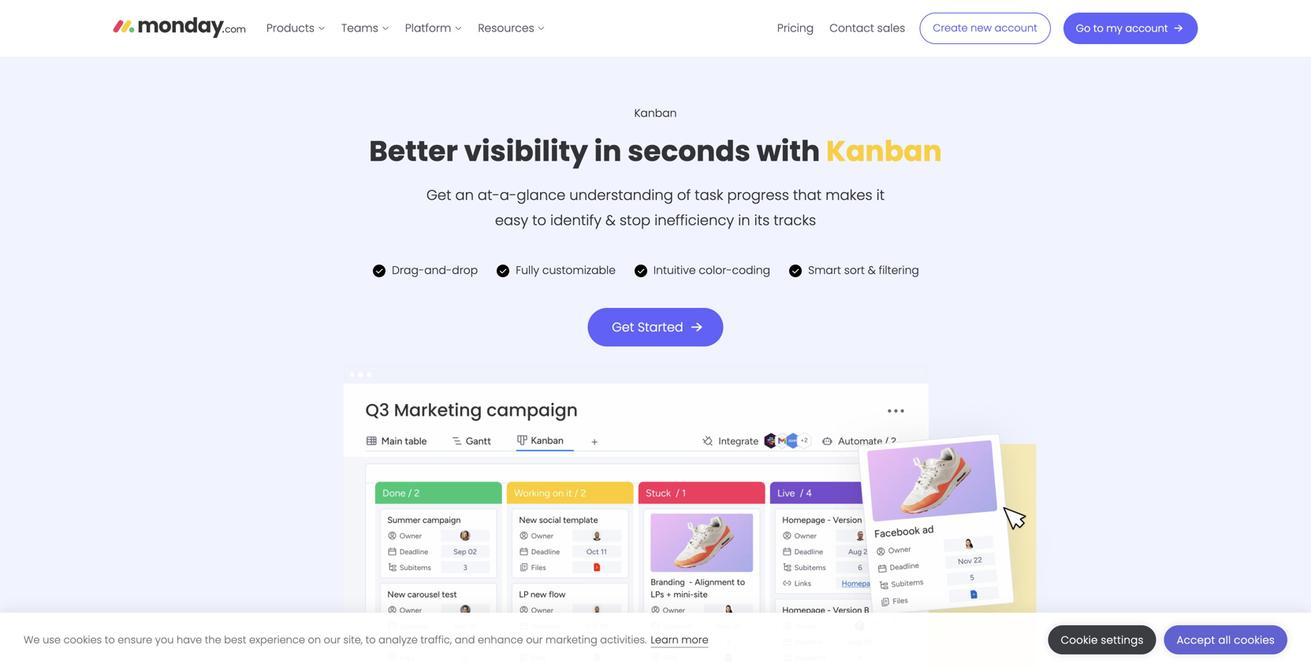 Task type: locate. For each thing, give the bounding box(es) containing it.
pricing
[[777, 20, 814, 36]]

our right on
[[324, 633, 341, 648]]

list containing products
[[259, 0, 553, 57]]

drag-
[[392, 263, 424, 278]]

started
[[638, 319, 683, 336]]

fully customizable
[[516, 263, 616, 278]]

account right new
[[995, 21, 1037, 35]]

get left an
[[426, 185, 451, 205]]

sales
[[877, 20, 905, 36]]

1 list from the left
[[259, 0, 553, 57]]

kanban up 'better visibility in seconds with kanban'
[[634, 106, 677, 121]]

1 vertical spatial &
[[868, 263, 876, 278]]

sort
[[844, 263, 865, 278]]

kanban up it
[[826, 131, 942, 171]]

cookies right all
[[1234, 633, 1275, 648]]

accept all cookies
[[1177, 633, 1275, 648]]

at-
[[478, 185, 500, 205]]

products
[[266, 20, 315, 36]]

0 horizontal spatial kanban
[[634, 106, 677, 121]]

contact sales
[[830, 20, 905, 36]]

we
[[24, 633, 40, 648]]

to
[[1093, 21, 1104, 35], [532, 211, 546, 231], [105, 633, 115, 648], [366, 633, 376, 648]]

list
[[259, 0, 553, 57], [769, 0, 913, 57]]

that
[[793, 185, 822, 205]]

account right 'my'
[[1125, 21, 1168, 35]]

1 horizontal spatial list
[[769, 0, 913, 57]]

of
[[677, 185, 691, 205]]

get inside get an at-a-glance understanding of task progress that makes it easy to identify & stop inefficiency in its tracks
[[426, 185, 451, 205]]

in up understanding
[[594, 131, 622, 171]]

to right go
[[1093, 21, 1104, 35]]

1 vertical spatial in
[[738, 211, 750, 231]]

have
[[177, 633, 202, 648]]

get left started
[[612, 319, 634, 336]]

filtering
[[879, 263, 919, 278]]

seconds
[[628, 131, 751, 171]]

1 horizontal spatial in
[[738, 211, 750, 231]]

cookies inside button
[[1234, 633, 1275, 648]]

cookies for all
[[1234, 633, 1275, 648]]

site,
[[343, 633, 363, 648]]

1 horizontal spatial get
[[612, 319, 634, 336]]

2 list from the left
[[769, 0, 913, 57]]

0 horizontal spatial get
[[426, 185, 451, 205]]

1 horizontal spatial cookies
[[1234, 633, 1275, 648]]

easy
[[495, 211, 528, 231]]

teams link
[[333, 16, 397, 41]]

1 cookies from the left
[[64, 633, 102, 648]]

cookie
[[1061, 633, 1098, 648]]

our
[[324, 633, 341, 648], [526, 633, 543, 648]]

1 horizontal spatial account
[[1125, 21, 1168, 35]]

to down glance
[[532, 211, 546, 231]]

0 horizontal spatial list
[[259, 0, 553, 57]]

dialog
[[0, 613, 1311, 668]]

go
[[1076, 21, 1091, 35]]

ensure
[[118, 633, 152, 648]]

0 vertical spatial in
[[594, 131, 622, 171]]

drag-and-drop
[[392, 263, 478, 278]]

intuitive
[[654, 263, 696, 278]]

2 cookies from the left
[[1234, 633, 1275, 648]]

settings
[[1101, 633, 1144, 648]]

&
[[605, 211, 616, 231], [868, 263, 876, 278]]

marketing
[[546, 633, 597, 648]]

cookies right use at the left of page
[[64, 633, 102, 648]]

0 vertical spatial get
[[426, 185, 451, 205]]

in
[[594, 131, 622, 171], [738, 211, 750, 231]]

smart
[[808, 263, 841, 278]]

its
[[754, 211, 770, 231]]

cookie settings
[[1061, 633, 1144, 648]]

new
[[971, 21, 992, 35]]

get
[[426, 185, 451, 205], [612, 319, 634, 336]]

learn more link
[[651, 633, 709, 648]]

to left ensure
[[105, 633, 115, 648]]

account
[[995, 21, 1037, 35], [1125, 21, 1168, 35]]

0 vertical spatial &
[[605, 211, 616, 231]]

& left stop
[[605, 211, 616, 231]]

1 horizontal spatial our
[[526, 633, 543, 648]]

1 vertical spatial kanban
[[826, 131, 942, 171]]

better visibility in seconds with kanban
[[369, 131, 942, 171]]

a-
[[500, 185, 517, 205]]

we use cookies to ensure you have the best experience on our site, to analyze traffic, and enhance our marketing activities. learn more
[[24, 633, 709, 648]]

get an at-a-glance understanding of task progress that makes it easy to identify & stop inefficiency in its tracks
[[426, 185, 885, 231]]

& right sort
[[868, 263, 876, 278]]

create new account
[[933, 21, 1037, 35]]

accept
[[1177, 633, 1215, 648]]

2 our from the left
[[526, 633, 543, 648]]

accept all cookies button
[[1164, 626, 1287, 655]]

best
[[224, 633, 246, 648]]

1 vertical spatial get
[[612, 319, 634, 336]]

stop
[[620, 211, 651, 231]]

1 horizontal spatial kanban
[[826, 131, 942, 171]]

cookies for use
[[64, 633, 102, 648]]

to inside button
[[1093, 21, 1104, 35]]

tracks
[[774, 211, 816, 231]]

0 horizontal spatial account
[[995, 21, 1037, 35]]

coding
[[732, 263, 770, 278]]

kanban
[[634, 106, 677, 121], [826, 131, 942, 171]]

go to my account
[[1076, 21, 1168, 35]]

account inside button
[[1125, 21, 1168, 35]]

glance
[[517, 185, 566, 205]]

list containing pricing
[[769, 0, 913, 57]]

1 our from the left
[[324, 633, 341, 648]]

better
[[369, 131, 458, 171]]

drop
[[452, 263, 478, 278]]

smart sort & filtering
[[808, 263, 919, 278]]

0 horizontal spatial our
[[324, 633, 341, 648]]

0 vertical spatial kanban
[[634, 106, 677, 121]]

identify
[[550, 211, 602, 231]]

get inside button
[[612, 319, 634, 336]]

0 horizontal spatial &
[[605, 211, 616, 231]]

cookies
[[64, 633, 102, 648], [1234, 633, 1275, 648]]

our right enhance
[[526, 633, 543, 648]]

0 horizontal spatial cookies
[[64, 633, 102, 648]]

in left its
[[738, 211, 750, 231]]

all
[[1218, 633, 1231, 648]]

get for get an at-a-glance understanding of task progress that makes it easy to identify & stop inefficiency in its tracks
[[426, 185, 451, 205]]



Task type: vqa. For each thing, say whether or not it's contained in the screenshot.
IT
yes



Task type: describe. For each thing, give the bounding box(es) containing it.
get started button
[[588, 308, 724, 347]]

and-
[[424, 263, 452, 278]]

fully
[[516, 263, 539, 278]]

experience
[[249, 633, 305, 648]]

1 horizontal spatial &
[[868, 263, 876, 278]]

it
[[876, 185, 885, 205]]

an
[[455, 185, 474, 205]]

products link
[[259, 16, 333, 41]]

more
[[681, 633, 709, 648]]

traffic,
[[421, 633, 452, 648]]

dialog containing cookie settings
[[0, 613, 1311, 668]]

0 horizontal spatial in
[[594, 131, 622, 171]]

cookie settings button
[[1048, 626, 1156, 655]]

resources link
[[470, 16, 553, 41]]

task
[[695, 185, 723, 205]]

use
[[43, 633, 61, 648]]

kanban header image
[[258, 347, 1053, 668]]

analyze
[[379, 633, 418, 648]]

account inside button
[[995, 21, 1037, 35]]

enhance
[[478, 633, 523, 648]]

progress
[[727, 185, 789, 205]]

my
[[1106, 21, 1123, 35]]

monday.com logo image
[[113, 10, 246, 43]]

platform link
[[397, 16, 470, 41]]

you
[[155, 633, 174, 648]]

get for get started
[[612, 319, 634, 336]]

go to my account button
[[1063, 13, 1198, 44]]

on
[[308, 633, 321, 648]]

main element
[[259, 0, 1198, 57]]

activities.
[[600, 633, 647, 648]]

create new account button
[[920, 13, 1051, 44]]

platform
[[405, 20, 451, 36]]

the
[[205, 633, 221, 648]]

in inside get an at-a-glance understanding of task progress that makes it easy to identify & stop inefficiency in its tracks
[[738, 211, 750, 231]]

to inside get an at-a-glance understanding of task progress that makes it easy to identify & stop inefficiency in its tracks
[[532, 211, 546, 231]]

intuitive color-coding
[[654, 263, 770, 278]]

makes
[[826, 185, 873, 205]]

and
[[455, 633, 475, 648]]

get started
[[612, 319, 683, 336]]

color-
[[699, 263, 732, 278]]

customizable
[[542, 263, 616, 278]]

visibility
[[464, 131, 588, 171]]

to right site,
[[366, 633, 376, 648]]

& inside get an at-a-glance understanding of task progress that makes it easy to identify & stop inefficiency in its tracks
[[605, 211, 616, 231]]

resources
[[478, 20, 534, 36]]

inefficiency
[[654, 211, 734, 231]]

teams
[[341, 20, 378, 36]]

with
[[757, 131, 820, 171]]

pricing link
[[769, 16, 822, 41]]

learn
[[651, 633, 679, 648]]

contact
[[830, 20, 874, 36]]

contact sales link
[[822, 16, 913, 41]]

create
[[933, 21, 968, 35]]

understanding
[[569, 185, 673, 205]]



